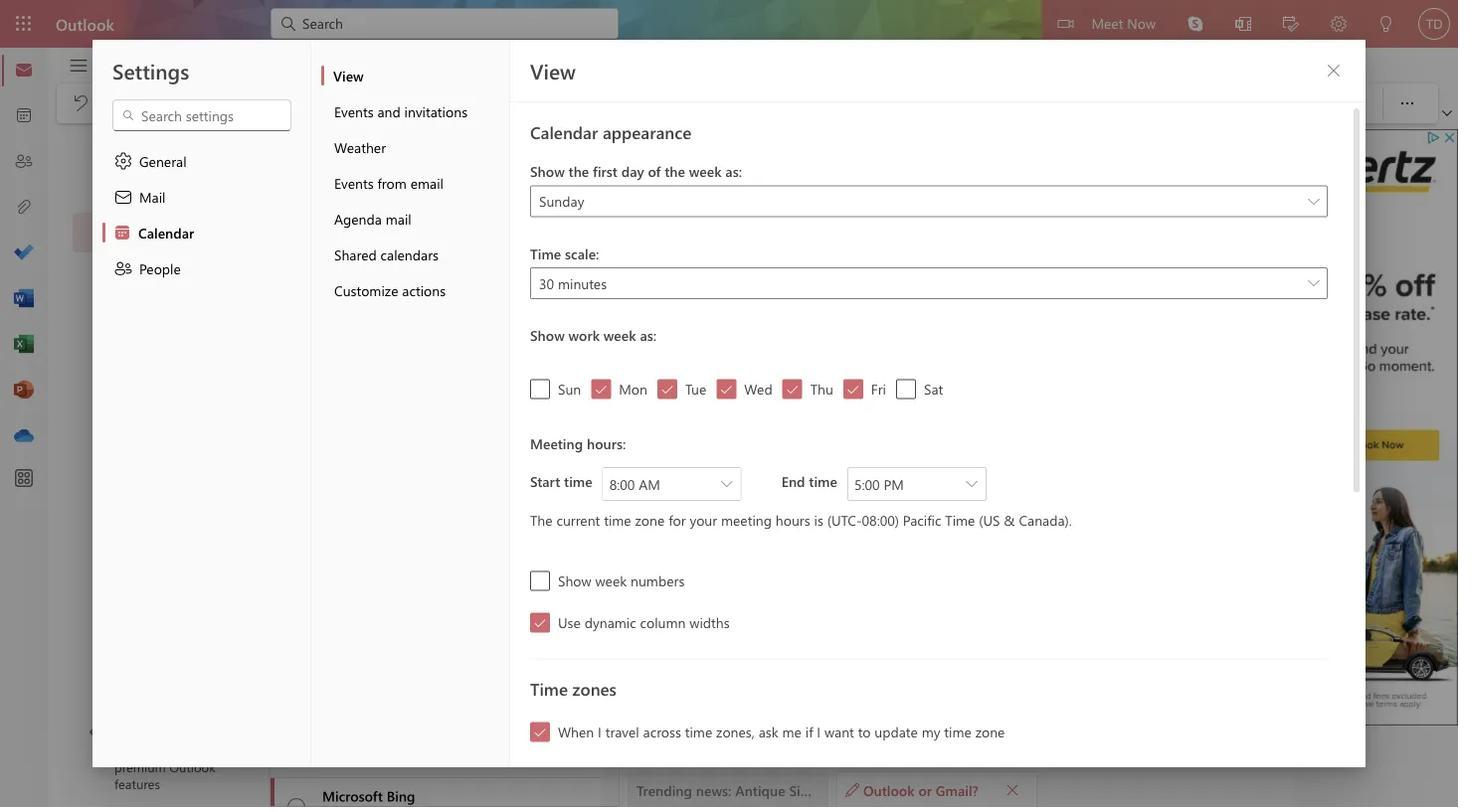 Task type: describe. For each thing, give the bounding box(es) containing it.
sunday
[[539, 192, 584, 210]]

time right across
[[685, 723, 713, 742]]

settings tab list
[[93, 40, 311, 768]]

time right in in the left of the page
[[677, 768, 705, 786]]


[[113, 259, 133, 279]]

08-
[[501, 450, 519, 466]]

 button for start time
[[716, 469, 738, 500]]

cc button
[[1201, 198, 1233, 230]]

23 for 14-sep-23
[[544, 289, 557, 304]]

draft
[[1128, 254, 1155, 270]]

supreme
[[469, 529, 525, 547]]

increase indent image
[[831, 94, 871, 113]]

 button
[[958, 88, 998, 119]]

select a conversation checkbox for 06-sep-23
[[275, 581, 322, 624]]

2 select a conversation checkbox from the top
[[275, 779, 322, 808]]

or inside which do you prefer to email with? outlook or gmail? i personally prefer gmail as it is connected to chrome so it makes for using it way easier. excited to hear back from you! sincerely, test
[[937, 323, 951, 342]]

connected
[[640, 342, 714, 362]]

show for show work week as:
[[530, 326, 565, 345]]

0 horizontal spatial view button
[[167, 48, 226, 79]]

select a conversation checkbox for 08-sep-23
[[275, 420, 322, 463]]

mail image
[[14, 61, 34, 81]]

meeting hours:
[[530, 434, 626, 453]]

calendar image
[[14, 106, 34, 126]]


[[68, 55, 89, 76]]

Add a subject text field
[[628, 247, 1110, 279]]


[[113, 187, 133, 207]]

 button
[[405, 88, 445, 119]]

1 horizontal spatial view button
[[321, 58, 509, 94]]

23 for 08-sep-23
[[544, 450, 557, 466]]

0 vertical spatial  button
[[381, 90, 397, 117]]

in
[[661, 768, 673, 786]]

update
[[875, 723, 918, 742]]

zone​
[[976, 723, 1005, 742]]

1 tree from the top
[[73, 125, 233, 173]]

 button for end time
[[961, 469, 983, 500]]

Search settings search field
[[135, 105, 271, 125]]

temu for temu
[[322, 187, 357, 205]]

show for show week numbers
[[558, 572, 592, 590]]

filter
[[561, 146, 591, 164]]

is inside view tab panel
[[814, 511, 824, 530]]


[[1008, 94, 1028, 113]]

time for time zones
[[530, 678, 568, 701]]

agenda mail button
[[321, 201, 509, 237]]

powerpoint image
[[14, 381, 34, 401]]

1 horizontal spatial i
[[817, 723, 821, 742]]

features
[[114, 776, 160, 793]]

gmail? inside which do you prefer to email with? outlook or gmail? i personally prefer gmail as it is connected to chrome so it makes for using it way easier. excited to hear back from you! sincerely, test
[[954, 323, 1003, 342]]

meeting
[[530, 434, 583, 453]]

email inside button
[[411, 174, 444, 192]]

column
[[640, 614, 686, 632]]

disqualify
[[569, 529, 630, 547]]

calendar for calendar appearance
[[530, 120, 598, 143]]

time left zone​
[[944, 723, 972, 742]]

folders tree item
[[73, 173, 233, 213]]

today
[[459, 206, 496, 225]]

makes
[[822, 342, 867, 362]]

more apps image
[[14, 470, 34, 489]]

time for time scale:
[[530, 244, 561, 263]]

and right what…
[[722, 287, 745, 305]]

document containing settings
[[0, 0, 1458, 808]]

30
[[539, 274, 554, 292]]

13-
[[502, 369, 520, 385]]

0 vertical spatial more
[[749, 287, 781, 305]]

to left makes
[[780, 323, 793, 342]]

if
[[806, 723, 813, 742]]

1 vertical spatial time
[[945, 511, 975, 530]]

work
[[569, 326, 600, 345]]

sun
[[558, 380, 581, 398]]

what…
[[675, 287, 718, 305]]

08-sep-23
[[501, 450, 557, 466]]

 for start time
[[721, 479, 733, 490]]

for inside view tab panel
[[669, 511, 686, 530]]

email
[[178, 263, 211, 282]]

now
[[1127, 13, 1156, 32]]

only
[[426, 206, 455, 225]]

and inside button
[[378, 102, 401, 120]]

want
[[825, 723, 854, 742]]

trump
[[634, 529, 674, 547]]

travel
[[606, 723, 639, 742]]

calendar for calendar
[[138, 223, 194, 242]]

31-
[[500, 728, 518, 744]]

you
[[708, 323, 732, 342]]

08:00)
[[862, 511, 899, 530]]

select a conversation checkbox for 13-sep-23
[[275, 339, 322, 382]]

23 for 13-sep-23
[[544, 369, 557, 385]]

0 horizontal spatial it
[[810, 342, 819, 362]]

(us
[[979, 511, 1000, 530]]

time zones element
[[530, 715, 1328, 808]]

decrease indent image
[[791, 94, 831, 113]]

inbox 
[[322, 143, 392, 164]]

 junk email
[[118, 263, 211, 283]]

 for when i travel across time zones, ask me if i want to update my time zone​
[[533, 726, 547, 740]]

time left zone
[[604, 511, 631, 530]]

to inside time zones element
[[858, 723, 871, 742]]

current
[[557, 511, 600, 530]]

0 vertical spatial my
[[922, 723, 941, 742]]

format text
[[454, 54, 525, 72]]

23 for 31-aug-23
[[544, 728, 557, 744]]

left-rail-appbar navigation
[[4, 48, 44, 460]]

from inside button
[[378, 174, 407, 192]]

news: for putin
[[380, 727, 414, 745]]

& inside message list list box
[[660, 287, 671, 305]]

wed
[[745, 380, 773, 398]]


[[168, 94, 188, 113]]

06-
[[502, 611, 520, 627]]

word image
[[14, 290, 34, 309]]

onedrive image
[[14, 427, 34, 447]]

me
[[782, 723, 802, 742]]

settings heading
[[112, 57, 189, 85]]

 for tue
[[661, 383, 675, 396]]

values
[[617, 287, 656, 305]]

trending for trending news: should supreme court disqualify trump from… and more
[[322, 529, 378, 547]]

bullets image
[[711, 94, 751, 113]]

minutes
[[558, 274, 607, 292]]

which do you prefer to email with? outlook or gmail? i personally prefer gmail as it is connected to chrome so it makes for using it way easier. excited to hear back from you! sincerely, test
[[640, 323, 1220, 422]]

80
[[198, 224, 214, 242]]

1 horizontal spatial as:
[[726, 162, 742, 181]]

23 for 06-sep-23
[[544, 611, 557, 627]]

0 horizontal spatial or
[[919, 781, 932, 800]]

actions
[[402, 281, 446, 299]]

time scale:
[[530, 244, 599, 263]]

start time
[[530, 473, 593, 491]]

1 vertical spatial week
[[604, 326, 636, 345]]

trending for trending news: putin powerless to complain about china… and more
[[322, 727, 376, 745]]

End time text field
[[849, 469, 961, 500]]

 button
[[366, 138, 398, 170]]

outlook right  at the right of page
[[864, 781, 915, 800]]

outlook inside which do you prefer to email with? outlook or gmail? i personally prefer gmail as it is connected to chrome so it makes for using it way easier. excited to hear back from you! sincerely, test
[[878, 323, 933, 342]]

customize actions button
[[321, 273, 509, 308]]

 for thu
[[786, 383, 800, 396]]

1 vertical spatial bing
[[387, 787, 415, 806]]

sep- for 08-
[[519, 450, 544, 466]]

Time scale: 30 minutes field
[[530, 268, 1328, 300]]

view tab panel
[[510, 40, 1366, 808]]

(utc-
[[827, 511, 862, 530]]

show for show the first day of the week as:
[[530, 162, 565, 181]]

start
[[530, 473, 560, 491]]

trending news: putin powerless to complain about china… and more
[[322, 727, 746, 745]]

13-sep-23
[[502, 369, 557, 385]]

2 horizontal spatial it
[[1196, 323, 1205, 342]]

format
[[454, 54, 498, 72]]

2 prefer from the left
[[1088, 323, 1129, 342]]

sep- for 14-
[[520, 289, 544, 304]]

events for events and invitations
[[334, 102, 374, 120]]

temu for temu clearance only today - insanely low prices
[[322, 206, 357, 225]]

 button inside folders tree item
[[83, 173, 116, 210]]

zones,
[[716, 723, 755, 742]]

calendar appearance
[[530, 120, 692, 143]]

1 vertical spatial gmail?
[[936, 781, 979, 800]]

inbox inside  inbox
[[146, 224, 182, 242]]

draft saved at 7:57 am 
[[1128, 254, 1262, 270]]

your
[[690, 511, 717, 530]]


[[455, 94, 475, 113]]

show week numbers
[[558, 572, 685, 590]]

bcc
[[1240, 206, 1258, 222]]

do
[[687, 323, 705, 342]]

hours:
[[587, 434, 626, 453]]

premium outlook features
[[114, 759, 216, 793]]

events from email button
[[321, 165, 509, 201]]

 filter
[[534, 146, 591, 166]]

time right start
[[564, 473, 593, 491]]

outlook link
[[56, 0, 114, 48]]

time right the end
[[809, 473, 838, 491]]

events and invitations
[[334, 102, 468, 120]]

numbers
[[631, 572, 685, 590]]

To text field
[[710, 200, 1201, 227]]

2 microsoft bing from the top
[[322, 787, 415, 806]]

news: for should
[[382, 529, 417, 547]]

sep- for 06-
[[520, 611, 544, 627]]

excel image
[[14, 335, 34, 355]]


[[118, 223, 138, 243]]


[[846, 783, 860, 797]]

complain
[[534, 727, 592, 745]]

trending news: should supreme court disqualify trump from… and more
[[322, 529, 784, 547]]

clipboard group
[[61, 84, 198, 123]]

hours
[[776, 511, 811, 530]]


[[494, 94, 514, 113]]


[[112, 223, 132, 243]]



Task type: locate. For each thing, give the bounding box(es) containing it.
&
[[660, 287, 671, 305], [1004, 511, 1015, 530]]

2 vertical spatial news:
[[380, 727, 414, 745]]

1 vertical spatial select a conversation checkbox
[[275, 779, 322, 808]]

the
[[569, 162, 589, 181], [665, 162, 685, 181]]

0 vertical spatial inbox
[[322, 143, 363, 164]]

2 select a conversation checkbox from the top
[[275, 339, 322, 382]]

events from email
[[334, 174, 444, 192]]

my right the display
[[580, 768, 600, 786]]

fri
[[871, 380, 886, 398]]

 button
[[662, 88, 701, 119]]

zone:
[[709, 768, 742, 786]]

people image
[[14, 152, 34, 172]]

1 vertical spatial as:
[[640, 326, 657, 345]]

 button down zone​
[[999, 776, 1027, 804]]

email inside which do you prefer to email with? outlook or gmail? i personally prefer gmail as it is connected to chrome so it makes for using it way easier. excited to hear back from you! sincerely, test
[[797, 323, 835, 342]]

2 events from the top
[[334, 174, 374, 192]]

0 vertical spatial or
[[937, 323, 951, 342]]

1 select a conversation checkbox from the top
[[275, 259, 322, 301]]

inbox right 
[[146, 224, 182, 242]]

for inside which do you prefer to email with? outlook or gmail? i personally prefer gmail as it is connected to chrome so it makes for using it way easier. excited to hear back from you! sincerely, test
[[871, 342, 889, 362]]

tue
[[685, 380, 707, 398]]

2 vertical spatial week
[[595, 572, 627, 590]]

time left (us at the bottom of the page
[[945, 511, 975, 530]]

show up 'use'
[[558, 572, 592, 590]]

numbering image
[[751, 94, 791, 113]]

files image
[[14, 198, 34, 218]]

document
[[0, 0, 1458, 808]]

1 horizontal spatial  button
[[381, 90, 397, 117]]

1 horizontal spatial calendar
[[530, 120, 598, 143]]

meet
[[1092, 13, 1124, 32]]

2 horizontal spatial view
[[530, 57, 576, 85]]

as: up excited
[[640, 326, 657, 345]]

gmail? down zone​
[[936, 781, 979, 800]]

to right do
[[717, 342, 731, 362]]

from
[[378, 174, 407, 192], [781, 362, 813, 381]]

1 horizontal spatial the
[[665, 162, 685, 181]]

include group
[[1144, 84, 1290, 123]]

 button left  button
[[381, 90, 397, 117]]

outlook right premium
[[169, 759, 216, 776]]

1 vertical spatial &
[[1004, 511, 1015, 530]]

 inside folders tree item
[[93, 184, 108, 199]]

trending for trending news: antique singer sewing machine values & what… and more
[[322, 287, 376, 305]]

23 for 07-sep-23
[[544, 530, 557, 546]]

temu up agenda
[[322, 187, 357, 205]]

 button
[[381, 90, 397, 117], [83, 173, 116, 210]]

application
[[0, 0, 1458, 808]]

tags group
[[1299, 84, 1379, 123]]

machine
[[561, 287, 613, 305]]

1  from the left
[[721, 479, 733, 490]]

dialog containing settings
[[0, 0, 1458, 808]]

week right the work
[[604, 326, 636, 345]]

1 vertical spatial  button
[[999, 776, 1027, 804]]

it left way
[[933, 342, 942, 362]]

from down  button
[[378, 174, 407, 192]]

5 select a conversation checkbox from the top
[[275, 581, 322, 624]]

meeting
[[721, 511, 772, 530]]

1 vertical spatial temu
[[322, 206, 357, 225]]

as: up mike@example.com
[[726, 162, 742, 181]]

 inside reading pane main content
[[1006, 783, 1020, 797]]

gmail
[[1132, 323, 1174, 342]]

format text button
[[439, 48, 539, 79]]

2 vertical spatial trending
[[322, 727, 376, 745]]

time left zones
[[530, 678, 568, 701]]

is right as
[[1208, 323, 1220, 342]]

 left fri
[[846, 383, 860, 396]]

calendar inside settings tab list
[[138, 223, 194, 242]]

calendar up people
[[138, 223, 194, 242]]

1 vertical spatial more
[[751, 529, 784, 547]]

2 microsoft from the top
[[322, 787, 383, 806]]

view inside tab panel
[[530, 57, 576, 85]]

0 vertical spatial temu
[[322, 187, 357, 205]]


[[534, 94, 554, 113]]

to left complain
[[517, 727, 530, 745]]

tab list containing home
[[98, 48, 684, 79]]

news: left should
[[382, 529, 417, 547]]

calendar up the  filter
[[530, 120, 598, 143]]

0 horizontal spatial inbox
[[146, 224, 182, 242]]

to inside message list list box
[[517, 727, 530, 745]]

1 vertical spatial for
[[669, 511, 686, 530]]

1 horizontal spatial my
[[922, 723, 941, 742]]

0 vertical spatial trending
[[322, 287, 376, 305]]

for left your
[[669, 511, 686, 530]]

tab list
[[98, 48, 684, 79]]

home
[[114, 54, 151, 72]]

show work week as:
[[530, 326, 657, 345]]

hear
[[710, 362, 741, 381]]

1 vertical spatial is
[[814, 511, 824, 530]]

& inside view tab panel
[[1004, 511, 1015, 530]]

1 vertical spatial microsoft bing
[[322, 787, 415, 806]]

1 microsoft from the top
[[322, 267, 381, 286]]

inbox heading
[[322, 132, 398, 176]]

0 horizontal spatial from
[[378, 174, 407, 192]]

1 vertical spatial inbox
[[146, 224, 182, 242]]

show left the work
[[530, 326, 565, 345]]

1 vertical spatial from
[[781, 362, 813, 381]]

week up dynamic
[[595, 572, 627, 590]]

is left (utc-
[[814, 511, 824, 530]]

sep-
[[520, 289, 544, 304], [520, 369, 544, 385], [519, 450, 544, 466], [519, 530, 544, 546], [520, 611, 544, 627]]

0 horizontal spatial the
[[569, 162, 589, 181]]

0 horizontal spatial  button
[[83, 173, 116, 210]]

1 vertical spatial  button
[[83, 173, 116, 210]]

from left you! on the top of the page
[[781, 362, 813, 381]]

temu up shared
[[322, 206, 357, 225]]

my right update
[[922, 723, 941, 742]]

 tree item
[[73, 213, 233, 253]]

2 trending from the top
[[322, 529, 378, 547]]

1 horizontal spatial prefer
[[1088, 323, 1129, 342]]

show up sunday at the top left
[[530, 162, 565, 181]]

0 vertical spatial calendar
[[530, 120, 598, 143]]

view button up  button
[[167, 48, 226, 79]]

tree
[[73, 125, 233, 173], [73, 213, 233, 808]]

1 horizontal spatial or
[[937, 323, 951, 342]]

 button
[[524, 88, 564, 119]]

1 vertical spatial or
[[919, 781, 932, 800]]

when
[[558, 723, 594, 742]]

 right end time text box
[[966, 479, 978, 490]]

i inside which do you prefer to email with? outlook or gmail? i personally prefer gmail as it is connected to chrome so it makes for using it way easier. excited to hear back from you! sincerely, test
[[1006, 323, 1010, 342]]

tree containing 
[[73, 213, 233, 808]]

junk
[[146, 263, 174, 282]]

and right across
[[687, 727, 710, 745]]

i right if
[[817, 723, 821, 742]]

4 select a conversation checkbox from the top
[[275, 500, 322, 543]]

canada).
[[1019, 511, 1072, 530]]

1 horizontal spatial email
[[797, 323, 835, 342]]

1 horizontal spatial view
[[333, 66, 364, 85]]

Start time text field
[[604, 469, 716, 500]]

across
[[643, 723, 681, 742]]

 inside view tab panel
[[1326, 63, 1342, 79]]

2 horizontal spatial i
[[1006, 323, 1010, 342]]

0 vertical spatial time
[[530, 244, 561, 263]]

sep- for 07-
[[519, 530, 544, 546]]

 button
[[59, 49, 98, 83]]

outlook right with?
[[878, 323, 933, 342]]

1 select a conversation checkbox from the top
[[275, 698, 322, 741]]

0 vertical spatial events
[[334, 102, 374, 120]]

events for events from email
[[334, 174, 374, 192]]

0 vertical spatial microsoft
[[322, 267, 381, 286]]

message list section
[[271, 127, 784, 808]]

view button up events and invitations
[[321, 58, 509, 94]]

is inside which do you prefer to email with? outlook or gmail? i personally prefer gmail as it is connected to chrome so it makes for using it way easier. excited to hear back from you! sincerely, test
[[1208, 323, 1220, 342]]

general
[[139, 152, 187, 170]]

about
[[596, 727, 634, 745]]

1 vertical spatial news:
[[382, 529, 417, 547]]

to right want
[[858, 723, 871, 742]]

scale:
[[565, 244, 599, 263]]

more left ask
[[714, 727, 746, 745]]

for
[[871, 342, 889, 362], [669, 511, 686, 530]]

 left  button
[[383, 97, 395, 109]]

1 horizontal spatial  button
[[1318, 55, 1350, 87]]

2  from the left
[[966, 479, 978, 490]]

0 vertical spatial 
[[1326, 63, 1342, 79]]

1 horizontal spatial inbox
[[322, 143, 363, 164]]

0 horizontal spatial is
[[814, 511, 824, 530]]

1 horizontal spatial from
[[781, 362, 813, 381]]

1 horizontal spatial &
[[1004, 511, 1015, 530]]

first
[[593, 162, 618, 181]]

1 vertical spatial email
[[797, 323, 835, 342]]

1  button from the left
[[716, 469, 738, 500]]

0 vertical spatial as:
[[726, 162, 742, 181]]

view up  button
[[182, 54, 212, 72]]

0 horizontal spatial prefer
[[736, 323, 776, 342]]

weather button
[[321, 129, 509, 165]]

outlook inside outlook banner
[[56, 13, 114, 34]]

0 horizontal spatial 
[[1006, 783, 1020, 797]]

Select a conversation checkbox
[[275, 698, 322, 741], [275, 779, 322, 808]]

should
[[421, 529, 465, 547]]

mon
[[619, 380, 648, 398]]

0 vertical spatial tree
[[73, 125, 233, 173]]

 down the hear
[[720, 383, 734, 396]]

0 vertical spatial &
[[660, 287, 671, 305]]

shared
[[334, 245, 377, 264]]

0 vertical spatial from
[[378, 174, 407, 192]]

email up only
[[411, 174, 444, 192]]

Show the first day of the week as: field
[[530, 186, 1328, 218]]

sewing
[[513, 287, 557, 305]]

prefer right you
[[736, 323, 776, 342]]


[[415, 94, 435, 113]]

 up the meeting
[[721, 479, 733, 490]]

outlook up '' button
[[56, 13, 114, 34]]

 for use dynamic column widths
[[533, 616, 547, 630]]

1 vertical spatial tree
[[73, 213, 233, 808]]

view
[[182, 54, 212, 72], [530, 57, 576, 85], [333, 66, 364, 85]]

or
[[937, 323, 951, 342], [919, 781, 932, 800]]

 button down ""
[[83, 173, 116, 210]]

message list list box
[[271, 177, 784, 808]]

 for mon
[[594, 383, 608, 396]]

time zones
[[530, 678, 617, 701]]

temu image
[[280, 190, 312, 222]]

more for trending news: should supreme court disqualify trump from… and more
[[751, 529, 784, 547]]

or right  at the right of page
[[919, 781, 932, 800]]

time
[[564, 473, 593, 491], [809, 473, 838, 491], [604, 511, 631, 530], [685, 723, 713, 742], [944, 723, 972, 742], [677, 768, 705, 786]]

1 horizontal spatial is
[[1208, 323, 1220, 342]]

antique
[[418, 287, 466, 305]]

it
[[1196, 323, 1205, 342], [810, 342, 819, 362], [933, 342, 942, 362]]

0 vertical spatial show
[[530, 162, 565, 181]]

0 horizontal spatial view
[[182, 54, 212, 72]]

more for trending news: putin powerless to complain about china… and more
[[714, 727, 746, 745]]

calendars
[[381, 245, 439, 264]]

 for end time
[[966, 479, 978, 490]]

prices
[[595, 206, 631, 225]]

email left with?
[[797, 323, 835, 342]]

basic text group
[[207, 84, 1077, 123]]

0 horizontal spatial i
[[598, 723, 602, 742]]

so
[[790, 342, 806, 362]]

Message body, press Alt+F10 to exit text field
[[640, 303, 1262, 580]]

cc
[[1210, 206, 1223, 222]]

14-
[[502, 289, 520, 304]]

 tree item
[[73, 253, 233, 292]]

 left the 
[[93, 184, 108, 199]]

outlook inside the premium outlook features
[[169, 759, 216, 776]]


[[121, 108, 135, 122]]

and right your
[[724, 529, 748, 547]]

 for fri
[[846, 383, 860, 396]]

 inside time zones element
[[533, 726, 547, 740]]

my
[[922, 723, 941, 742], [580, 768, 600, 786]]

i left personally
[[1006, 323, 1010, 342]]

news: left putin
[[380, 727, 414, 745]]

0 horizontal spatial calendar
[[138, 223, 194, 242]]

 right 31- on the bottom left
[[533, 726, 547, 740]]

ask
[[759, 723, 779, 742]]

widths
[[690, 614, 730, 632]]

easier.
[[975, 342, 1020, 362]]

0 vertical spatial bing
[[384, 267, 412, 286]]

1 vertical spatial calendar
[[138, 223, 194, 242]]

news: down shared calendars
[[380, 287, 414, 305]]

time up 30
[[530, 244, 561, 263]]

2  button from the left
[[961, 469, 983, 500]]

message button
[[287, 48, 372, 79]]

0 horizontal spatial as:
[[640, 326, 657, 345]]

application containing settings
[[0, 0, 1458, 808]]

2 tree from the top
[[73, 213, 233, 808]]

insanely
[[509, 206, 561, 225]]

inbox inside inbox 
[[322, 143, 363, 164]]

 right sun
[[594, 383, 608, 396]]

news: for antique
[[380, 287, 414, 305]]

& right (us at the bottom of the page
[[1004, 511, 1015, 530]]

31-aug-23
[[500, 728, 557, 744]]

& right values
[[660, 287, 671, 305]]

Select a conversation checkbox
[[275, 259, 322, 301], [275, 339, 322, 382], [275, 420, 322, 463], [275, 500, 322, 543], [275, 581, 322, 624]]

1 vertical spatial 
[[93, 184, 108, 199]]

show the first day of the week as:
[[530, 162, 742, 181]]

2 vertical spatial time
[[530, 678, 568, 701]]

 for wed
[[720, 383, 734, 396]]

as
[[1177, 323, 1193, 342]]

0 vertical spatial week
[[689, 162, 722, 181]]

1 horizontal spatial for
[[871, 342, 889, 362]]

 left 'use'
[[533, 616, 547, 630]]

0 vertical spatial email
[[411, 174, 444, 192]]

as:
[[726, 162, 742, 181], [640, 326, 657, 345]]

outlook banner
[[0, 0, 1458, 48]]

3 trending from the top
[[322, 727, 376, 745]]

1 temu from the top
[[322, 187, 357, 205]]

0 horizontal spatial 
[[93, 184, 108, 199]]

1 vertical spatial trending
[[322, 529, 378, 547]]

0 vertical spatial  button
[[1318, 55, 1350, 87]]

it right as
[[1196, 323, 1205, 342]]

trending left putin
[[322, 727, 376, 745]]

clearance
[[360, 206, 422, 225]]

1 horizontal spatial 
[[966, 479, 978, 490]]

0 horizontal spatial my
[[580, 768, 600, 786]]

week right of
[[689, 162, 722, 181]]

gmail? down 30 minutes 'field'
[[954, 323, 1003, 342]]

0 vertical spatial news:
[[380, 287, 414, 305]]


[[1058, 16, 1074, 32]]

 button up the meeting
[[716, 469, 738, 500]]

more up chrome
[[749, 287, 781, 305]]

view up events and invitations
[[333, 66, 364, 85]]

to do image
[[14, 244, 34, 264]]

trending left should
[[322, 529, 378, 547]]

premium features image
[[90, 728, 103, 742]]

more down the end
[[751, 529, 784, 547]]

0 horizontal spatial  button
[[716, 469, 738, 500]]

 down excited
[[661, 383, 675, 396]]

more
[[749, 287, 781, 305], [751, 529, 784, 547], [714, 727, 746, 745]]

 button up the  button
[[1318, 55, 1350, 87]]

display my calendar in time zone:
[[530, 768, 742, 786]]

home button
[[99, 48, 166, 79]]


[[372, 144, 392, 164]]

text
[[502, 54, 525, 72]]

1 vertical spatial events
[[334, 174, 374, 192]]

0 horizontal spatial for
[[669, 511, 686, 530]]

1 microsoft bing from the top
[[322, 267, 412, 286]]

i left travel
[[598, 723, 602, 742]]

2 vertical spatial show
[[558, 572, 592, 590]]

0 horizontal spatial  button
[[999, 776, 1027, 804]]

weather
[[334, 138, 386, 156]]

and left  button
[[378, 102, 401, 120]]

0 vertical spatial microsoft bing
[[322, 267, 412, 286]]

 inside basic text group
[[383, 97, 395, 109]]

sep- for 13-
[[520, 369, 544, 385]]

trending down shared
[[322, 287, 376, 305]]

1 horizontal spatial it
[[933, 342, 942, 362]]

0 vertical spatial 
[[383, 97, 395, 109]]

prefer left gmail
[[1088, 323, 1129, 342]]

which
[[640, 323, 684, 342]]

view up 
[[530, 57, 576, 85]]


[[118, 263, 138, 283]]

 button up (us at the bottom of the page
[[961, 469, 983, 500]]

1 vertical spatial microsoft
[[322, 787, 383, 806]]

 left thu
[[786, 383, 800, 396]]

display
[[530, 768, 576, 786]]

3 select a conversation checkbox from the top
[[275, 420, 322, 463]]

the left first
[[569, 162, 589, 181]]

14-sep-23
[[502, 289, 557, 304]]

for left using
[[871, 342, 889, 362]]


[[383, 97, 395, 109], [93, 184, 108, 199]]

or right using
[[937, 323, 951, 342]]

calendar inside view tab panel
[[530, 120, 598, 143]]

events up weather
[[334, 102, 374, 120]]

2 the from the left
[[665, 162, 685, 181]]

events down inbox 
[[334, 174, 374, 192]]

trending
[[322, 287, 376, 305], [322, 529, 378, 547], [322, 727, 376, 745]]

inbox left  button
[[322, 143, 363, 164]]

2 vertical spatial more
[[714, 727, 746, 745]]

1 horizontal spatial 
[[383, 97, 395, 109]]

1 horizontal spatial 
[[1326, 63, 1342, 79]]

dialog
[[0, 0, 1458, 808]]

1 vertical spatial my
[[580, 768, 600, 786]]

view heading
[[530, 57, 576, 85]]

1 events from the top
[[334, 102, 374, 120]]

to left the hear
[[693, 362, 707, 381]]

 button
[[445, 88, 485, 119]]

from inside which do you prefer to email with? outlook or gmail? i personally prefer gmail as it is connected to chrome so it makes for using it way easier. excited to hear back from you! sincerely, test
[[781, 362, 813, 381]]

 outlook or gmail?
[[846, 781, 979, 800]]

it right so
[[810, 342, 819, 362]]

2 temu from the top
[[322, 206, 357, 225]]

0 vertical spatial for
[[871, 342, 889, 362]]

1 prefer from the left
[[736, 323, 776, 342]]

1 the from the left
[[569, 162, 589, 181]]

0 horizontal spatial 
[[721, 479, 733, 490]]

0 horizontal spatial &
[[660, 287, 671, 305]]

the right of
[[665, 162, 685, 181]]

1 trending from the top
[[322, 287, 376, 305]]

invitations
[[405, 102, 468, 120]]

0 vertical spatial is
[[1208, 323, 1220, 342]]

reading pane main content
[[620, 124, 1294, 808]]



Task type: vqa. For each thing, say whether or not it's contained in the screenshot.
the Density
no



